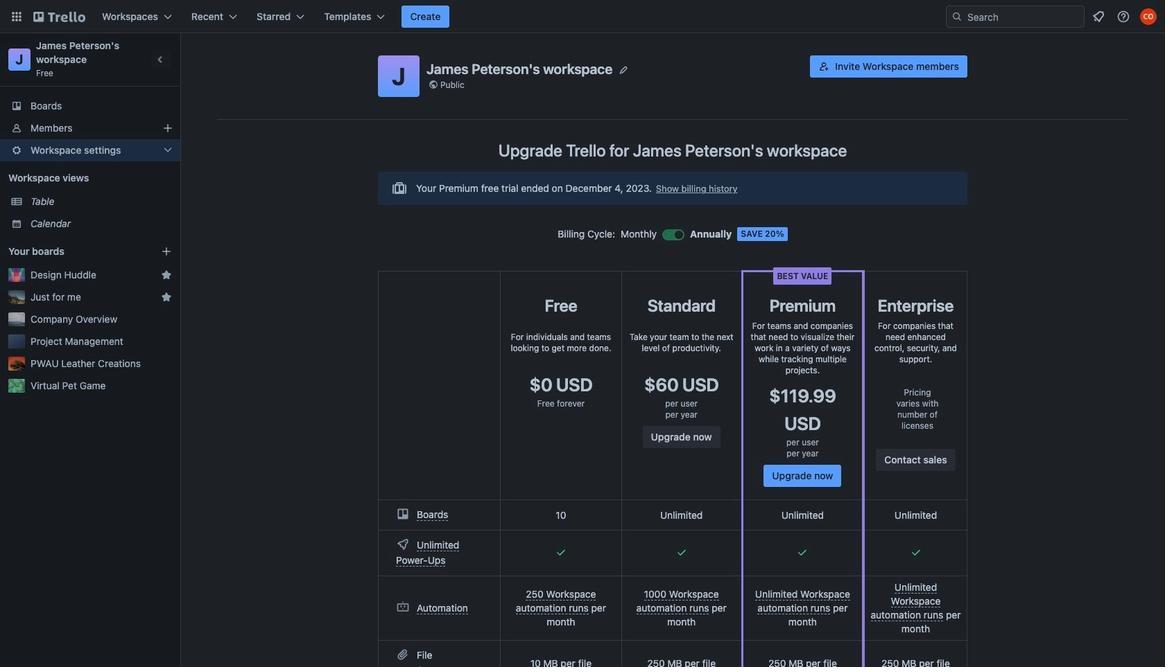 Task type: locate. For each thing, give the bounding box(es) containing it.
1 vertical spatial starred icon image
[[161, 292, 172, 303]]

1 starred icon image from the top
[[161, 270, 172, 281]]

0 vertical spatial starred icon image
[[161, 270, 172, 281]]

primary element
[[0, 0, 1165, 33]]

add board image
[[161, 246, 172, 257]]

2 starred icon image from the top
[[161, 292, 172, 303]]

search image
[[951, 11, 963, 22]]

starred icon image
[[161, 270, 172, 281], [161, 292, 172, 303]]

open information menu image
[[1116, 10, 1130, 24]]

back to home image
[[33, 6, 85, 28]]

christina overa (christinaovera) image
[[1140, 8, 1157, 25]]



Task type: vqa. For each thing, say whether or not it's contained in the screenshot.
Add board image
yes



Task type: describe. For each thing, give the bounding box(es) containing it.
0 notifications image
[[1090, 8, 1107, 25]]

Search field
[[963, 7, 1084, 26]]

your boards with 6 items element
[[8, 243, 140, 260]]

workspace navigation collapse icon image
[[151, 50, 171, 69]]



